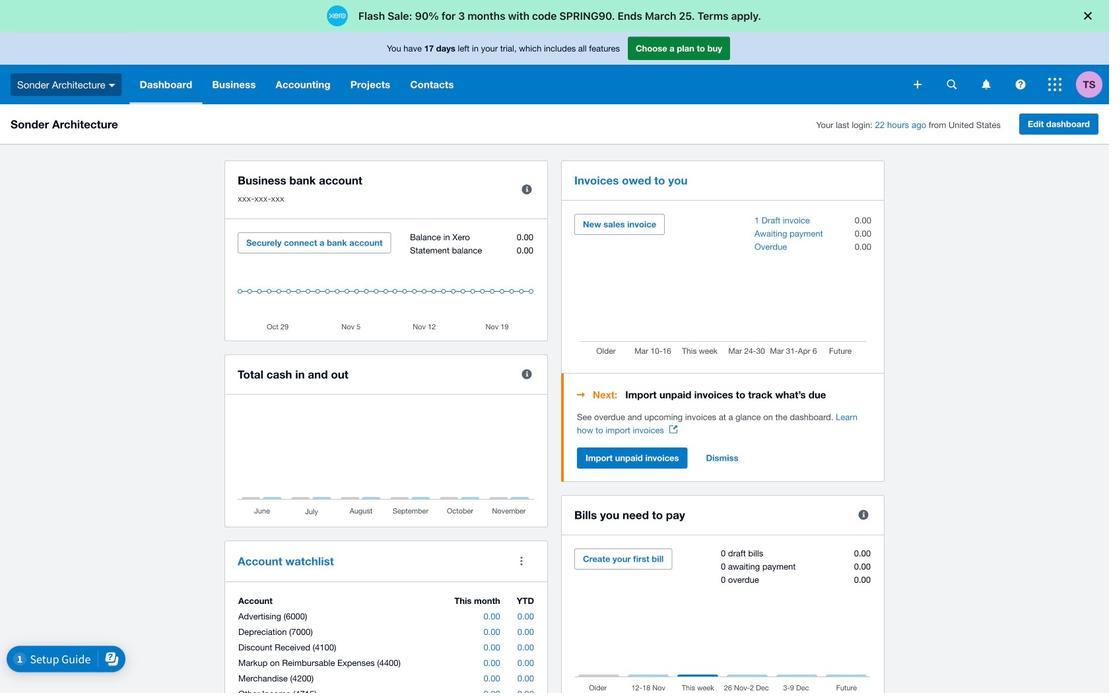 Task type: vqa. For each thing, say whether or not it's contained in the screenshot.
empty state bank feed widget with a tooltip explaining the feature. includes a 'securely connect a bank account' button and a data-less flat line graph marking four weekly dates, indicating future account balance tracking. image
yes



Task type: describe. For each thing, give the bounding box(es) containing it.
accounts watchlist options image
[[509, 548, 535, 575]]



Task type: locate. For each thing, give the bounding box(es) containing it.
1 horizontal spatial svg image
[[914, 81, 922, 89]]

banner
[[0, 32, 1110, 104]]

svg image
[[914, 81, 922, 89], [109, 84, 115, 87]]

empty state widget for the total cash in and out feature, displaying a column graph summarising bank transaction data as total money in versus total money out across all connected bank accounts, enabling a visual comparison of the two amounts. image
[[238, 408, 535, 517]]

empty state bank feed widget with a tooltip explaining the feature. includes a 'securely connect a bank account' button and a data-less flat line graph marking four weekly dates, indicating future account balance tracking. image
[[238, 233, 535, 331]]

0 horizontal spatial svg image
[[109, 84, 115, 87]]

opens in a new tab image
[[670, 426, 678, 434]]

panel body document
[[577, 411, 872, 437], [577, 411, 872, 437]]

heading
[[577, 387, 872, 403]]

dialog
[[0, 0, 1110, 32]]

svg image
[[1049, 78, 1062, 91], [948, 80, 958, 90], [983, 80, 991, 90], [1016, 80, 1026, 90]]

empty state of the bills widget with a 'create your first bill' button and an unpopulated column graph. image
[[575, 549, 872, 694]]



